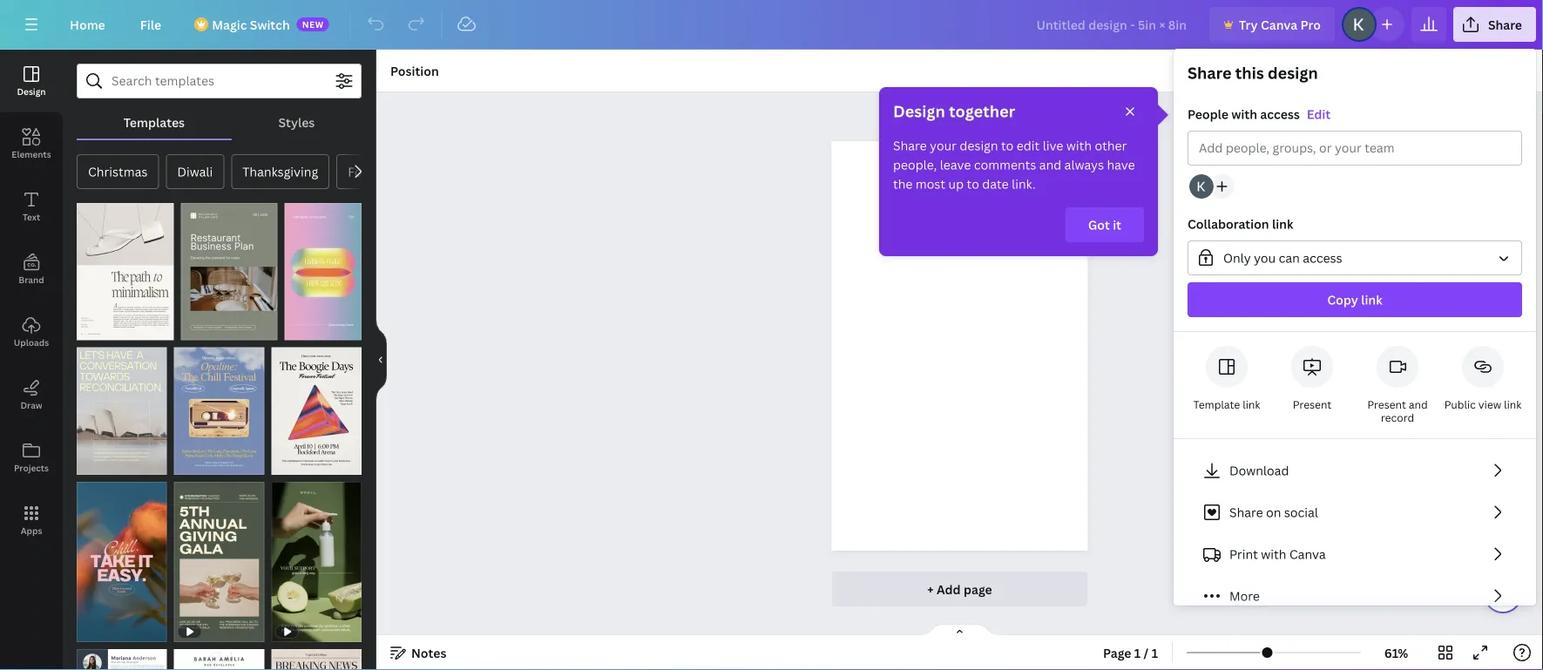 Task type: describe. For each thing, give the bounding box(es) containing it.
more button
[[1188, 579, 1523, 614]]

got it button
[[1066, 207, 1145, 242]]

design together
[[894, 101, 1016, 122]]

food button
[[337, 154, 389, 189]]

projects
[[14, 462, 49, 474]]

live
[[1043, 137, 1064, 154]]

apps
[[21, 525, 42, 537]]

file button
[[126, 7, 175, 42]]

draw button
[[0, 364, 63, 426]]

uploads
[[14, 336, 49, 348]]

canva assistant image
[[1493, 584, 1514, 605]]

jan 26 cultural appreciation poster in light yellow light blue photocentric style image
[[77, 347, 167, 475]]

share button
[[1454, 7, 1537, 42]]

link for copy link
[[1362, 292, 1383, 308]]

thanksgiving
[[243, 163, 318, 180]]

show pages image
[[918, 623, 1002, 637]]

access inside only you can access button
[[1304, 250, 1343, 266]]

1 inside the restaurant business plan in green white minimal corporate style group
[[189, 324, 195, 335]]

template
[[1194, 398, 1241, 412]]

share this design
[[1188, 62, 1319, 84]]

text
[[23, 211, 40, 223]]

edit button
[[1308, 105, 1331, 124]]

elegant minimalist cv resume image
[[174, 650, 264, 670]]

styles
[[278, 114, 315, 130]]

record
[[1382, 411, 1415, 425]]

elements button
[[0, 112, 63, 175]]

design for design together
[[894, 101, 946, 122]]

magic switch
[[212, 16, 290, 33]]

elegant minimalist cv resume group
[[174, 639, 264, 670]]

more
[[1230, 588, 1261, 605]]

0 horizontal spatial access
[[1261, 106, 1301, 122]]

1 of 2
[[85, 324, 114, 335]]

download
[[1230, 462, 1290, 479]]

templates
[[123, 114, 185, 130]]

have
[[1108, 156, 1136, 173]]

up
[[949, 176, 964, 192]]

diwali
[[177, 163, 213, 180]]

with inside share your design to edit live with other people, leave comments and always have the most up to date link.
[[1067, 137, 1092, 154]]

design for design
[[17, 85, 46, 97]]

position
[[391, 62, 439, 79]]

cream black refined luxe elegant article page a4 document group
[[77, 193, 174, 340]]

file
[[140, 16, 161, 33]]

sky blue gold white 80s aesthetic music portrait trending portrait poster image
[[174, 347, 264, 475]]

only you can access
[[1224, 250, 1343, 266]]

only
[[1224, 250, 1252, 266]]

switch
[[250, 16, 290, 33]]

got it
[[1089, 217, 1122, 233]]

1 right / at the bottom right of the page
[[1152, 645, 1159, 661]]

diwali button
[[166, 154, 224, 189]]

and inside the present and record
[[1409, 398, 1429, 412]]

share your design to edit live with other people, leave comments and always have the most up to date link.
[[894, 137, 1136, 192]]

/
[[1144, 645, 1149, 661]]

leave
[[940, 156, 971, 173]]

page
[[1104, 645, 1132, 661]]

2
[[109, 324, 114, 335]]

edit
[[1017, 137, 1040, 154]]

edit
[[1308, 106, 1331, 122]]

comments
[[974, 156, 1037, 173]]

collaboration link
[[1188, 216, 1294, 232]]

share for share this design
[[1188, 62, 1232, 84]]

link for collaboration link
[[1273, 216, 1294, 232]]

with for people
[[1232, 106, 1258, 122]]

gold turquoise pink tactile psychedelic peaceful awareness quotes square psychedelic instagram story image
[[285, 203, 362, 340]]

download button
[[1188, 453, 1523, 488]]

1 left / at the bottom right of the page
[[1135, 645, 1141, 661]]

try canva pro button
[[1210, 7, 1335, 42]]

new
[[302, 18, 324, 30]]

list containing download
[[1188, 453, 1523, 614]]

public
[[1445, 398, 1477, 412]]

food
[[348, 163, 378, 180]]

brand button
[[0, 238, 63, 301]]

thanksgiving button
[[231, 154, 330, 189]]

present and record
[[1368, 398, 1429, 425]]

design for your
[[960, 137, 999, 154]]

people,
[[894, 156, 937, 173]]

restaurant business plan in green white minimal corporate style group
[[181, 193, 278, 340]]

christmas button
[[77, 154, 159, 189]]

draw
[[20, 399, 42, 411]]

template link
[[1194, 398, 1261, 412]]

denim blue scarlet pink experimental type anxiety-calming motivational phone wallpaper image
[[77, 482, 167, 643]]

notes button
[[384, 639, 454, 667]]

print with canva
[[1230, 546, 1327, 563]]

link right view
[[1505, 398, 1522, 412]]

home link
[[56, 7, 119, 42]]

share for share your design to edit live with other people, leave comments and always have the most up to date link.
[[894, 137, 927, 154]]

your
[[930, 137, 957, 154]]

try canva pro
[[1240, 16, 1321, 33]]

got
[[1089, 217, 1111, 233]]

try
[[1240, 16, 1258, 33]]

present for present and record
[[1368, 398, 1407, 412]]

charity gala your story in dark green light yellow classy minimalist style group
[[174, 471, 264, 643]]

print
[[1230, 546, 1259, 563]]

share for share
[[1489, 16, 1523, 33]]

magic
[[212, 16, 247, 33]]

social
[[1285, 504, 1319, 521]]

of for 15
[[197, 324, 210, 335]]

canva inside button
[[1261, 16, 1298, 33]]

dark green white photocentric neutral clean beauty brands sustainable beauty your story group
[[271, 471, 362, 643]]

the
[[894, 176, 913, 192]]

can
[[1279, 250, 1301, 266]]

side panel tab list
[[0, 50, 63, 552]]

date
[[983, 176, 1009, 192]]



Task type: locate. For each thing, give the bounding box(es) containing it.
share inside button
[[1230, 504, 1264, 521]]

design inside button
[[17, 85, 46, 97]]

with for print
[[1262, 546, 1287, 563]]

black white minimalist cv resume group
[[77, 639, 167, 670]]

to up the comments
[[1002, 137, 1014, 154]]

design
[[17, 85, 46, 97], [894, 101, 946, 122]]

list
[[1188, 453, 1523, 614]]

people
[[1188, 106, 1229, 122]]

projects button
[[0, 426, 63, 489]]

canva
[[1261, 16, 1298, 33], [1290, 546, 1327, 563]]

templates button
[[77, 105, 232, 139]]

Add people, groups, or your team text field
[[1200, 132, 1512, 165]]

1
[[85, 324, 91, 335], [189, 324, 195, 335], [1135, 645, 1141, 661], [1152, 645, 1159, 661]]

0 horizontal spatial of
[[93, 324, 106, 335]]

print with canva button
[[1188, 537, 1523, 572]]

link
[[1273, 216, 1294, 232], [1362, 292, 1383, 308], [1243, 398, 1261, 412], [1505, 398, 1522, 412]]

1 vertical spatial design
[[894, 101, 946, 122]]

1 vertical spatial canva
[[1290, 546, 1327, 563]]

view
[[1479, 398, 1502, 412]]

1 horizontal spatial present
[[1368, 398, 1407, 412]]

present inside the present and record
[[1368, 398, 1407, 412]]

2 present from the left
[[1368, 398, 1407, 412]]

share on social button
[[1188, 495, 1523, 530]]

collaboration
[[1188, 216, 1270, 232]]

people with access edit
[[1188, 106, 1331, 122]]

black vintage newspaper birthday party poster group
[[271, 639, 362, 670]]

2 horizontal spatial with
[[1262, 546, 1287, 563]]

share inside share your design to edit live with other people, leave comments and always have the most up to date link.
[[894, 137, 927, 154]]

0 horizontal spatial present
[[1293, 398, 1332, 412]]

Search templates search field
[[112, 65, 327, 98]]

share
[[1489, 16, 1523, 33], [1188, 62, 1232, 84], [894, 137, 927, 154], [1230, 504, 1264, 521]]

0 vertical spatial with
[[1232, 106, 1258, 122]]

uploads button
[[0, 301, 63, 364]]

brand
[[19, 274, 44, 286]]

1 vertical spatial access
[[1304, 250, 1343, 266]]

public view link
[[1445, 398, 1522, 412]]

+ add page button
[[832, 572, 1088, 607]]

canva down social
[[1290, 546, 1327, 563]]

copy
[[1328, 292, 1359, 308]]

of
[[93, 324, 106, 335], [197, 324, 210, 335]]

canva right try
[[1261, 16, 1298, 33]]

with right people
[[1232, 106, 1258, 122]]

with inside share this design group
[[1232, 106, 1258, 122]]

design
[[1268, 62, 1319, 84], [960, 137, 999, 154]]

copy link
[[1328, 292, 1383, 308]]

page
[[964, 581, 993, 598]]

present for present
[[1293, 398, 1332, 412]]

+
[[928, 581, 934, 598]]

design up the your at the top of page
[[894, 101, 946, 122]]

1 horizontal spatial of
[[197, 324, 210, 335]]

link inside 'button'
[[1362, 292, 1383, 308]]

0 vertical spatial and
[[1040, 156, 1062, 173]]

and down live
[[1040, 156, 1062, 173]]

share for share on social
[[1230, 504, 1264, 521]]

and
[[1040, 156, 1062, 173], [1409, 398, 1429, 412]]

main menu bar
[[0, 0, 1544, 50]]

1 vertical spatial and
[[1409, 398, 1429, 412]]

page 1 / 1
[[1104, 645, 1159, 661]]

1 vertical spatial to
[[967, 176, 980, 192]]

0 horizontal spatial and
[[1040, 156, 1062, 173]]

access
[[1261, 106, 1301, 122], [1304, 250, 1343, 266]]

design inside share this design group
[[1268, 62, 1319, 84]]

design right this
[[1268, 62, 1319, 84]]

denim blue scarlet pink experimental type anxiety-calming motivational phone wallpaper group
[[77, 471, 167, 643]]

of inside the restaurant business plan in green white minimal corporate style group
[[197, 324, 210, 335]]

and left public in the bottom right of the page
[[1409, 398, 1429, 412]]

add
[[937, 581, 961, 598]]

1 horizontal spatial and
[[1409, 398, 1429, 412]]

access right the "can"
[[1304, 250, 1343, 266]]

design up leave
[[960, 137, 999, 154]]

1 horizontal spatial to
[[1002, 137, 1014, 154]]

0 horizontal spatial with
[[1067, 137, 1092, 154]]

0 vertical spatial access
[[1261, 106, 1301, 122]]

1 inside cream black refined luxe elegant article page a4 document group
[[85, 324, 91, 335]]

this
[[1236, 62, 1265, 84]]

of left 15
[[197, 324, 210, 335]]

link right template
[[1243, 398, 1261, 412]]

share this design group
[[1174, 62, 1537, 332]]

canva inside button
[[1290, 546, 1327, 563]]

link right the copy at right top
[[1362, 292, 1383, 308]]

0 horizontal spatial design
[[17, 85, 46, 97]]

2 of from the left
[[197, 324, 210, 335]]

0 vertical spatial to
[[1002, 137, 1014, 154]]

hide image
[[376, 318, 387, 402]]

sky blue gold white 80s aesthetic music portrait trending portrait poster group
[[174, 337, 264, 475]]

of inside cream black refined luxe elegant article page a4 document group
[[93, 324, 106, 335]]

ivory red pink 80s aesthetic music portrait trending poster image
[[271, 347, 362, 475]]

text button
[[0, 175, 63, 238]]

other
[[1095, 137, 1128, 154]]

link.
[[1012, 176, 1036, 192]]

1 vertical spatial with
[[1067, 137, 1092, 154]]

copy link button
[[1188, 282, 1523, 317]]

Design title text field
[[1023, 7, 1203, 42]]

share on social
[[1230, 504, 1319, 521]]

pro
[[1301, 16, 1321, 33]]

notes
[[411, 645, 447, 661]]

with inside button
[[1262, 546, 1287, 563]]

design for this
[[1268, 62, 1319, 84]]

with up always
[[1067, 137, 1092, 154]]

together
[[949, 101, 1016, 122]]

+ add page
[[928, 581, 993, 598]]

jan 26 cultural appreciation poster in light yellow light blue photocentric style group
[[77, 337, 167, 475]]

1 horizontal spatial design
[[894, 101, 946, 122]]

design inside share your design to edit live with other people, leave comments and always have the most up to date link.
[[960, 137, 999, 154]]

with
[[1232, 106, 1258, 122], [1067, 137, 1092, 154], [1262, 546, 1287, 563]]

home
[[70, 16, 105, 33]]

with right print
[[1262, 546, 1287, 563]]

1 horizontal spatial design
[[1268, 62, 1319, 84]]

Only you can access button
[[1188, 241, 1523, 275]]

2 vertical spatial with
[[1262, 546, 1287, 563]]

0 horizontal spatial to
[[967, 176, 980, 192]]

1 left 2
[[85, 324, 91, 335]]

and inside share your design to edit live with other people, leave comments and always have the most up to date link.
[[1040, 156, 1062, 173]]

ivory red pink 80s aesthetic music portrait trending poster group
[[271, 337, 362, 475]]

61% button
[[1369, 639, 1425, 667]]

apps button
[[0, 489, 63, 552]]

0 vertical spatial design
[[17, 85, 46, 97]]

61%
[[1385, 645, 1409, 661]]

gold turquoise pink tactile psychedelic peaceful awareness quotes square psychedelic instagram story group
[[285, 193, 362, 340]]

1 left 15
[[189, 324, 195, 335]]

1 of from the left
[[93, 324, 106, 335]]

link up only you can access
[[1273, 216, 1294, 232]]

to
[[1002, 137, 1014, 154], [967, 176, 980, 192]]

on
[[1267, 504, 1282, 521]]

of for 2
[[93, 324, 106, 335]]

1 present from the left
[[1293, 398, 1332, 412]]

styles button
[[232, 105, 362, 139]]

share inside group
[[1188, 62, 1232, 84]]

access left edit
[[1261, 106, 1301, 122]]

design up "elements" button
[[17, 85, 46, 97]]

position button
[[384, 57, 446, 85]]

to right up
[[967, 176, 980, 192]]

15
[[213, 324, 223, 335]]

share inside dropdown button
[[1489, 16, 1523, 33]]

1 of 15
[[189, 324, 223, 335]]

link for template link
[[1243, 398, 1261, 412]]

always
[[1065, 156, 1105, 173]]

1 horizontal spatial access
[[1304, 250, 1343, 266]]

christmas
[[88, 163, 148, 180]]

1 vertical spatial design
[[960, 137, 999, 154]]

of left 2
[[93, 324, 106, 335]]

black vintage newspaper birthday party poster image
[[271, 650, 362, 670]]

0 vertical spatial canva
[[1261, 16, 1298, 33]]

0 horizontal spatial design
[[960, 137, 999, 154]]

0 vertical spatial design
[[1268, 62, 1319, 84]]

you
[[1255, 250, 1276, 266]]

black white minimalist cv resume image
[[77, 650, 167, 670]]

1 horizontal spatial with
[[1232, 106, 1258, 122]]



Task type: vqa. For each thing, say whether or not it's contained in the screenshot.
Resize & Magic Switch
no



